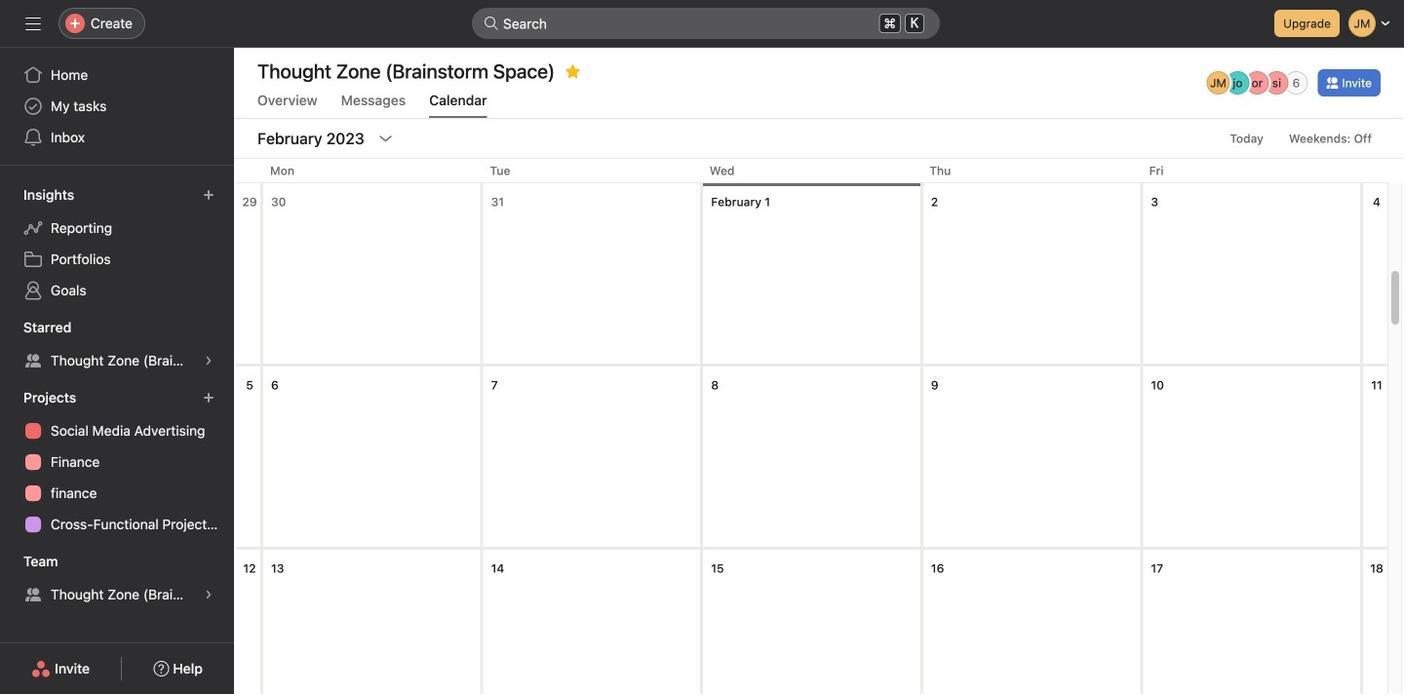 Task type: describe. For each thing, give the bounding box(es) containing it.
Search tasks, projects, and more text field
[[472, 8, 940, 39]]

new insights image
[[203, 189, 215, 201]]

hide sidebar image
[[25, 16, 41, 31]]

insights element
[[0, 177, 234, 310]]

global element
[[0, 48, 234, 165]]

new project or portfolio image
[[203, 392, 215, 404]]

pick month image
[[378, 131, 394, 146]]



Task type: locate. For each thing, give the bounding box(es) containing it.
see details, thought zone (brainstorm space) image for starred element
[[203, 355, 215, 367]]

1 vertical spatial see details, thought zone (brainstorm space) image
[[203, 589, 215, 601]]

see details, thought zone (brainstorm space) image inside starred element
[[203, 355, 215, 367]]

starred element
[[0, 310, 234, 380]]

prominent image
[[484, 16, 499, 31]]

teams element
[[0, 544, 234, 614]]

projects element
[[0, 380, 234, 544]]

see details, thought zone (brainstorm space) image inside teams element
[[203, 589, 215, 601]]

see details, thought zone (brainstorm space) image
[[203, 355, 215, 367], [203, 589, 215, 601]]

None field
[[472, 8, 940, 39]]

2 see details, thought zone (brainstorm space) image from the top
[[203, 589, 215, 601]]

remove from starred image
[[565, 63, 581, 79]]

1 see details, thought zone (brainstorm space) image from the top
[[203, 355, 215, 367]]

0 vertical spatial see details, thought zone (brainstorm space) image
[[203, 355, 215, 367]]

see details, thought zone (brainstorm space) image for teams element
[[203, 589, 215, 601]]



Task type: vqa. For each thing, say whether or not it's contained in the screenshot.
bottom project
no



